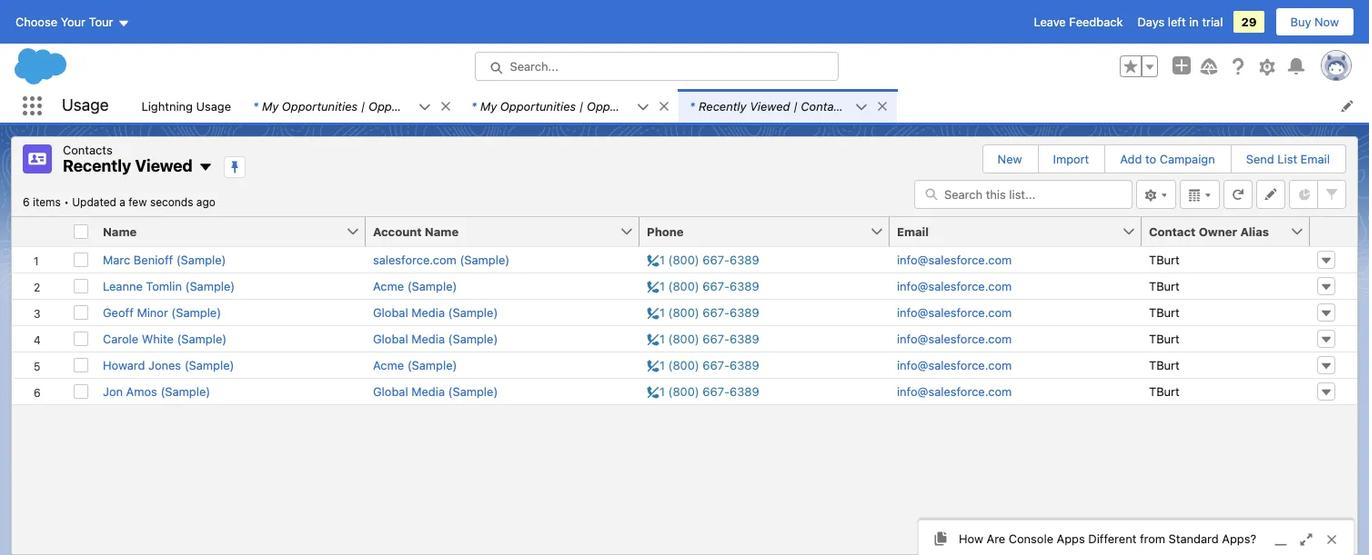 Task type: vqa. For each thing, say whether or not it's contained in the screenshot.


Task type: locate. For each thing, give the bounding box(es) containing it.
6 info@salesforce.com link from the top
[[897, 384, 1012, 399]]

tburt for howard jones (sample)
[[1149, 358, 1180, 373]]

jon amos (sample)
[[103, 384, 210, 399]]

*
[[253, 99, 258, 113], [471, 99, 477, 113], [690, 99, 695, 113]]

2 global media (sample) from the top
[[373, 332, 498, 346]]

3 info@salesforce.com from the top
[[897, 305, 1012, 320]]

send
[[1246, 152, 1274, 166]]

email element
[[890, 217, 1153, 247]]

buy now button
[[1275, 7, 1355, 36]]

2 | from the left
[[579, 99, 584, 113]]

action element
[[1310, 217, 1357, 247]]

salesforce.com
[[373, 252, 457, 267]]

2 acme from the top
[[373, 358, 404, 373]]

account name element
[[366, 217, 650, 247]]

1 | from the left
[[361, 99, 365, 113]]

acme (sample) link for leanne tomlin (sample)
[[373, 279, 457, 293]]

1 horizontal spatial text default image
[[876, 100, 889, 113]]

0 vertical spatial acme
[[373, 279, 404, 293]]

5 info@salesforce.com from the top
[[897, 358, 1012, 373]]

global media (sample)
[[373, 305, 498, 320], [373, 332, 498, 346], [373, 384, 498, 399]]

* for third list item from the right
[[253, 99, 258, 113]]

1 horizontal spatial email
[[1301, 152, 1330, 166]]

tburt
[[1149, 252, 1180, 267], [1149, 279, 1180, 293], [1149, 305, 1180, 320], [1149, 332, 1180, 346], [1149, 358, 1180, 373], [1149, 384, 1180, 399]]

1 vertical spatial contacts
[[63, 143, 113, 157]]

1 horizontal spatial viewed
[[750, 99, 790, 113]]

0 vertical spatial global media (sample)
[[373, 305, 498, 320]]

1 global from the top
[[373, 305, 408, 320]]

3 global media (sample) from the top
[[373, 384, 498, 399]]

benioff
[[134, 252, 173, 267]]

account
[[373, 224, 422, 239]]

carole white (sample)
[[103, 332, 227, 346]]

2 * my opportunities | opportunities from the left
[[471, 99, 663, 113]]

0 horizontal spatial |
[[361, 99, 365, 113]]

different
[[1088, 532, 1137, 547]]

recently up updated
[[63, 156, 131, 176]]

1 vertical spatial media
[[411, 332, 445, 346]]

recently
[[699, 99, 747, 113], [63, 156, 131, 176]]

0 horizontal spatial contacts
[[63, 143, 113, 157]]

phone
[[647, 224, 684, 239]]

1 horizontal spatial recently
[[699, 99, 747, 113]]

0 vertical spatial viewed
[[750, 99, 790, 113]]

info@salesforce.com for marc benioff (sample)
[[897, 252, 1012, 267]]

5 tburt from the top
[[1149, 358, 1180, 373]]

apps
[[1057, 532, 1085, 547]]

console
[[1009, 532, 1054, 547]]

1 acme (sample) link from the top
[[373, 279, 457, 293]]

text default image inside recently viewed|contacts|list view element
[[198, 160, 213, 175]]

media for jon amos (sample)
[[411, 384, 445, 399]]

text default image
[[658, 100, 671, 113], [876, 100, 889, 113]]

opportunities
[[282, 99, 358, 113], [368, 99, 444, 113], [500, 99, 576, 113], [587, 99, 663, 113]]

4 click to dial disabled image from the top
[[647, 332, 759, 346]]

text default image for my opportunities | opportunities
[[658, 100, 671, 113]]

new
[[998, 152, 1022, 166]]

name up salesforce.com (sample) link
[[425, 224, 459, 239]]

2 info@salesforce.com link from the top
[[897, 279, 1012, 293]]

1 vertical spatial global media (sample)
[[373, 332, 498, 346]]

group
[[1120, 55, 1158, 77]]

4 info@salesforce.com from the top
[[897, 332, 1012, 346]]

1 text default image from the left
[[658, 100, 671, 113]]

acme (sample) for leanne tomlin (sample)
[[373, 279, 457, 293]]

1 vertical spatial acme (sample)
[[373, 358, 457, 373]]

0 horizontal spatial my
[[262, 99, 279, 113]]

5 info@salesforce.com link from the top
[[897, 358, 1012, 373]]

2 list item from the left
[[460, 89, 679, 123]]

1 vertical spatial viewed
[[135, 156, 193, 176]]

6 click to dial disabled image from the top
[[647, 384, 759, 399]]

3 global from the top
[[373, 384, 408, 399]]

amos
[[126, 384, 157, 399]]

recently viewed grid
[[12, 217, 1357, 405]]

media
[[411, 305, 445, 320], [411, 332, 445, 346], [411, 384, 445, 399]]

leanne
[[103, 279, 143, 293]]

1 info@salesforce.com link from the top
[[897, 252, 1012, 267]]

text default image
[[439, 100, 452, 113], [419, 101, 431, 114], [198, 160, 213, 175]]

3 info@salesforce.com link from the top
[[897, 305, 1012, 320]]

how are console apps different from standard apps?
[[959, 532, 1256, 547]]

import
[[1053, 152, 1089, 166]]

* my opportunities | opportunities for third list item from the right
[[253, 99, 444, 113]]

email
[[1301, 152, 1330, 166], [897, 224, 929, 239]]

4 opportunities from the left
[[587, 99, 663, 113]]

campaign
[[1160, 152, 1215, 166]]

how are console apps different from standard apps? link
[[919, 521, 1354, 556]]

2 vertical spatial media
[[411, 384, 445, 399]]

0 vertical spatial global
[[373, 305, 408, 320]]

3 global media (sample) link from the top
[[373, 384, 498, 399]]

usage right lightning
[[196, 99, 231, 113]]

tour
[[89, 15, 113, 29]]

6 info@salesforce.com from the top
[[897, 384, 1012, 399]]

0 horizontal spatial email
[[897, 224, 929, 239]]

1 horizontal spatial my
[[480, 99, 497, 113]]

name element
[[96, 217, 377, 247]]

2 media from the top
[[411, 332, 445, 346]]

1 horizontal spatial |
[[579, 99, 584, 113]]

1 acme from the top
[[373, 279, 404, 293]]

0 vertical spatial acme (sample) link
[[373, 279, 457, 293]]

1 vertical spatial email
[[897, 224, 929, 239]]

usage
[[62, 96, 109, 115], [196, 99, 231, 113]]

phone element
[[640, 217, 901, 247]]

click to dial disabled image for howard jones (sample)
[[647, 358, 759, 373]]

2 name from the left
[[425, 224, 459, 239]]

1 horizontal spatial * my opportunities | opportunities
[[471, 99, 663, 113]]

0 horizontal spatial text default image
[[658, 100, 671, 113]]

2 info@salesforce.com from the top
[[897, 279, 1012, 293]]

1 global media (sample) link from the top
[[373, 305, 498, 320]]

None search field
[[914, 180, 1133, 209]]

1 tburt from the top
[[1149, 252, 1180, 267]]

3 opportunities from the left
[[500, 99, 576, 113]]

tomlin
[[146, 279, 182, 293]]

email inside button
[[897, 224, 929, 239]]

2 tburt from the top
[[1149, 279, 1180, 293]]

list containing lightning usage
[[131, 89, 1369, 123]]

viewed inside list item
[[750, 99, 790, 113]]

info@salesforce.com
[[897, 252, 1012, 267], [897, 279, 1012, 293], [897, 305, 1012, 320], [897, 332, 1012, 346], [897, 358, 1012, 373], [897, 384, 1012, 399]]

0 vertical spatial contacts
[[801, 99, 850, 113]]

0 horizontal spatial * my opportunities | opportunities
[[253, 99, 444, 113]]

email button
[[890, 217, 1122, 246]]

0 horizontal spatial name
[[103, 224, 137, 239]]

* for 3rd list item from left
[[690, 99, 695, 113]]

4 tburt from the top
[[1149, 332, 1180, 346]]

2 text default image from the left
[[876, 100, 889, 113]]

name up marc
[[103, 224, 137, 239]]

usage up recently viewed
[[62, 96, 109, 115]]

global media (sample) link for carole white (sample)
[[373, 332, 498, 346]]

global media (sample) for jon amos (sample)
[[373, 384, 498, 399]]

acme (sample) link
[[373, 279, 457, 293], [373, 358, 457, 373]]

info@salesforce.com for leanne tomlin (sample)
[[897, 279, 1012, 293]]

howard
[[103, 358, 145, 373]]

geoff minor (sample)
[[103, 305, 221, 320]]

2 vertical spatial global media (sample) link
[[373, 384, 498, 399]]

media for geoff minor (sample)
[[411, 305, 445, 320]]

1 media from the top
[[411, 305, 445, 320]]

leave
[[1034, 15, 1066, 29]]

3 tburt from the top
[[1149, 305, 1180, 320]]

0 vertical spatial acme (sample)
[[373, 279, 457, 293]]

1 global media (sample) from the top
[[373, 305, 498, 320]]

2 vertical spatial global
[[373, 384, 408, 399]]

cell
[[66, 217, 96, 247]]

jon
[[103, 384, 123, 399]]

2 horizontal spatial *
[[690, 99, 695, 113]]

2 global media (sample) link from the top
[[373, 332, 498, 346]]

0 vertical spatial global media (sample) link
[[373, 305, 498, 320]]

name inside button
[[103, 224, 137, 239]]

info@salesforce.com link
[[897, 252, 1012, 267], [897, 279, 1012, 293], [897, 305, 1012, 320], [897, 332, 1012, 346], [897, 358, 1012, 373], [897, 384, 1012, 399]]

| for third list item from the right
[[361, 99, 365, 113]]

1 name from the left
[[103, 224, 137, 239]]

3 media from the top
[[411, 384, 445, 399]]

1 vertical spatial recently
[[63, 156, 131, 176]]

feedback
[[1069, 15, 1123, 29]]

recently viewed|contacts|list view element
[[11, 136, 1358, 556]]

1 * from the left
[[253, 99, 258, 113]]

1 vertical spatial global
[[373, 332, 408, 346]]

1 my from the left
[[262, 99, 279, 113]]

1 horizontal spatial text default image
[[419, 101, 431, 114]]

acme
[[373, 279, 404, 293], [373, 358, 404, 373]]

from
[[1140, 532, 1165, 547]]

|
[[361, 99, 365, 113], [579, 99, 584, 113], [793, 99, 798, 113]]

3 * from the left
[[690, 99, 695, 113]]

item number element
[[12, 217, 66, 247]]

3 list item from the left
[[679, 89, 897, 123]]

tburt for geoff minor (sample)
[[1149, 305, 1180, 320]]

0 horizontal spatial recently
[[63, 156, 131, 176]]

* recently viewed | contacts
[[690, 99, 850, 113]]

1 vertical spatial global media (sample) link
[[373, 332, 498, 346]]

2 horizontal spatial |
[[793, 99, 798, 113]]

leave feedback
[[1034, 15, 1123, 29]]

1 horizontal spatial name
[[425, 224, 459, 239]]

account name button
[[366, 217, 620, 246]]

1 horizontal spatial usage
[[196, 99, 231, 113]]

2 vertical spatial global media (sample)
[[373, 384, 498, 399]]

name inside button
[[425, 224, 459, 239]]

1 horizontal spatial *
[[471, 99, 477, 113]]

0 horizontal spatial *
[[253, 99, 258, 113]]

info@salesforce.com for jon amos (sample)
[[897, 384, 1012, 399]]

0 vertical spatial media
[[411, 305, 445, 320]]

1 click to dial disabled image from the top
[[647, 252, 759, 267]]

jon amos (sample) link
[[103, 384, 210, 399]]

search...
[[510, 59, 559, 74]]

1 vertical spatial acme (sample) link
[[373, 358, 457, 373]]

contact owner alias button
[[1142, 217, 1290, 246]]

buy
[[1290, 15, 1311, 29]]

choose your tour button
[[15, 7, 131, 36]]

account name
[[373, 224, 459, 239]]

recently down search... "button"
[[699, 99, 747, 113]]

2 click to dial disabled image from the top
[[647, 279, 759, 293]]

contact owner alias element
[[1142, 217, 1321, 247]]

click to dial disabled image
[[647, 252, 759, 267], [647, 279, 759, 293], [647, 305, 759, 320], [647, 332, 759, 346], [647, 358, 759, 373], [647, 384, 759, 399]]

0 horizontal spatial text default image
[[198, 160, 213, 175]]

1 acme (sample) from the top
[[373, 279, 457, 293]]

name
[[103, 224, 137, 239], [425, 224, 459, 239]]

cell inside recently viewed grid
[[66, 217, 96, 247]]

list item
[[242, 89, 460, 123], [460, 89, 679, 123], [679, 89, 897, 123]]

4 info@salesforce.com link from the top
[[897, 332, 1012, 346]]

2 acme (sample) link from the top
[[373, 358, 457, 373]]

6 tburt from the top
[[1149, 384, 1180, 399]]

item number image
[[12, 217, 66, 246]]

2 my from the left
[[480, 99, 497, 113]]

1 * my opportunities | opportunities from the left
[[253, 99, 444, 113]]

3 click to dial disabled image from the top
[[647, 305, 759, 320]]

2 acme (sample) from the top
[[373, 358, 457, 373]]

none search field inside recently viewed|contacts|list view element
[[914, 180, 1133, 209]]

now
[[1315, 15, 1339, 29]]

5 click to dial disabled image from the top
[[647, 358, 759, 373]]

howard jones (sample)
[[103, 358, 234, 373]]

info@salesforce.com link for geoff minor (sample)
[[897, 305, 1012, 320]]

2 global from the top
[[373, 332, 408, 346]]

3 | from the left
[[793, 99, 798, 113]]

acme (sample)
[[373, 279, 457, 293], [373, 358, 457, 373]]

1 horizontal spatial contacts
[[801, 99, 850, 113]]

0 vertical spatial recently
[[699, 99, 747, 113]]

click to dial disabled image for carole white (sample)
[[647, 332, 759, 346]]

1 vertical spatial acme
[[373, 358, 404, 373]]

lightning
[[141, 99, 193, 113]]

1 info@salesforce.com from the top
[[897, 252, 1012, 267]]

0 vertical spatial email
[[1301, 152, 1330, 166]]

(sample)
[[176, 252, 226, 267], [460, 252, 510, 267], [185, 279, 235, 293], [407, 279, 457, 293], [171, 305, 221, 320], [448, 305, 498, 320], [177, 332, 227, 346], [448, 332, 498, 346], [184, 358, 234, 373], [407, 358, 457, 373], [161, 384, 210, 399], [448, 384, 498, 399]]

global media (sample) link
[[373, 305, 498, 320], [373, 332, 498, 346], [373, 384, 498, 399]]

2 * from the left
[[471, 99, 477, 113]]

recently viewed status
[[23, 195, 72, 209]]

white
[[142, 332, 174, 346]]

list
[[131, 89, 1369, 123]]



Task type: describe. For each thing, give the bounding box(es) containing it.
search... button
[[474, 52, 838, 81]]

how
[[959, 532, 983, 547]]

1 opportunities from the left
[[282, 99, 358, 113]]

tburt for leanne tomlin (sample)
[[1149, 279, 1180, 293]]

few
[[129, 195, 147, 209]]

your
[[61, 15, 86, 29]]

leave feedback link
[[1034, 15, 1123, 29]]

contacts inside list item
[[801, 99, 850, 113]]

0 horizontal spatial viewed
[[135, 156, 193, 176]]

info@salesforce.com for howard jones (sample)
[[897, 358, 1012, 373]]

jones
[[148, 358, 181, 373]]

add
[[1120, 152, 1142, 166]]

buy now
[[1290, 15, 1339, 29]]

list
[[1278, 152, 1297, 166]]

global for carole white (sample)
[[373, 332, 408, 346]]

send list email button
[[1232, 146, 1345, 173]]

marc benioff (sample) link
[[103, 252, 226, 267]]

•
[[64, 195, 69, 209]]

carole white (sample) link
[[103, 332, 227, 346]]

recently viewed
[[63, 156, 193, 176]]

* my opportunities | opportunities for 2nd list item from the right
[[471, 99, 663, 113]]

| for 3rd list item from left
[[793, 99, 798, 113]]

trial
[[1202, 15, 1223, 29]]

tburt for carole white (sample)
[[1149, 332, 1180, 346]]

Search Recently Viewed list view. search field
[[914, 180, 1133, 209]]

leanne tomlin (sample)
[[103, 279, 235, 293]]

info@salesforce.com link for leanne tomlin (sample)
[[897, 279, 1012, 293]]

owner
[[1199, 224, 1237, 239]]

alias
[[1240, 224, 1269, 239]]

salesforce.com (sample)
[[373, 252, 510, 267]]

acme for leanne tomlin (sample)
[[373, 279, 404, 293]]

info@salesforce.com link for howard jones (sample)
[[897, 358, 1012, 373]]

6
[[23, 195, 30, 209]]

acme (sample) link for howard jones (sample)
[[373, 358, 457, 373]]

send list email
[[1246, 152, 1330, 166]]

lightning usage
[[141, 99, 231, 113]]

info@salesforce.com link for carole white (sample)
[[897, 332, 1012, 346]]

days left in trial
[[1138, 15, 1223, 29]]

global media (sample) for geoff minor (sample)
[[373, 305, 498, 320]]

click to dial disabled image for jon amos (sample)
[[647, 384, 759, 399]]

info@salesforce.com for carole white (sample)
[[897, 332, 1012, 346]]

2 opportunities from the left
[[368, 99, 444, 113]]

tburt for jon amos (sample)
[[1149, 384, 1180, 399]]

global for jon amos (sample)
[[373, 384, 408, 399]]

contacts image
[[23, 145, 52, 174]]

in
[[1189, 15, 1199, 29]]

global for geoff minor (sample)
[[373, 305, 408, 320]]

click to dial disabled image for geoff minor (sample)
[[647, 305, 759, 320]]

updated
[[72, 195, 116, 209]]

6 items • updated a few seconds ago
[[23, 195, 216, 209]]

choose your tour
[[15, 15, 113, 29]]

29
[[1241, 15, 1257, 29]]

action image
[[1310, 217, 1357, 246]]

media for carole white (sample)
[[411, 332, 445, 346]]

info@salesforce.com link for marc benioff (sample)
[[897, 252, 1012, 267]]

ago
[[196, 195, 216, 209]]

carole
[[103, 332, 138, 346]]

seconds
[[150, 195, 193, 209]]

are
[[987, 532, 1005, 547]]

geoff minor (sample) link
[[103, 305, 221, 320]]

click to dial disabled image for marc benioff (sample)
[[647, 252, 759, 267]]

contact owner alias
[[1149, 224, 1269, 239]]

choose
[[15, 15, 57, 29]]

email inside button
[[1301, 152, 1330, 166]]

import button
[[1039, 146, 1104, 173]]

add to campaign button
[[1106, 146, 1230, 173]]

add to campaign
[[1120, 152, 1215, 166]]

acme (sample) for howard jones (sample)
[[373, 358, 457, 373]]

recently inside list item
[[699, 99, 747, 113]]

lightning usage link
[[131, 89, 242, 123]]

a
[[119, 195, 125, 209]]

marc
[[103, 252, 130, 267]]

contact
[[1149, 224, 1196, 239]]

days
[[1138, 15, 1165, 29]]

info@salesforce.com link for jon amos (sample)
[[897, 384, 1012, 399]]

info@salesforce.com for geoff minor (sample)
[[897, 305, 1012, 320]]

to
[[1145, 152, 1156, 166]]

text default image for recently viewed | contacts
[[876, 100, 889, 113]]

global media (sample) link for jon amos (sample)
[[373, 384, 498, 399]]

geoff
[[103, 305, 134, 320]]

minor
[[137, 305, 168, 320]]

acme for howard jones (sample)
[[373, 358, 404, 373]]

tburt for marc benioff (sample)
[[1149, 252, 1180, 267]]

click to dial disabled image for leanne tomlin (sample)
[[647, 279, 759, 293]]

| for 2nd list item from the right
[[579, 99, 584, 113]]

* for 2nd list item from the right
[[471, 99, 477, 113]]

1 list item from the left
[[242, 89, 460, 123]]

left
[[1168, 15, 1186, 29]]

global media (sample) link for geoff minor (sample)
[[373, 305, 498, 320]]

leanne tomlin (sample) link
[[103, 279, 235, 293]]

new button
[[983, 146, 1037, 173]]

marc benioff (sample)
[[103, 252, 226, 267]]

phone button
[[640, 217, 870, 246]]

name button
[[96, 217, 346, 246]]

apps?
[[1222, 532, 1256, 547]]

usage inside lightning usage link
[[196, 99, 231, 113]]

salesforce.com (sample) link
[[373, 252, 510, 267]]

0 horizontal spatial usage
[[62, 96, 109, 115]]

standard
[[1169, 532, 1219, 547]]

items
[[33, 195, 61, 209]]

2 horizontal spatial text default image
[[439, 100, 452, 113]]

global media (sample) for carole white (sample)
[[373, 332, 498, 346]]

howard jones (sample) link
[[103, 358, 234, 373]]



